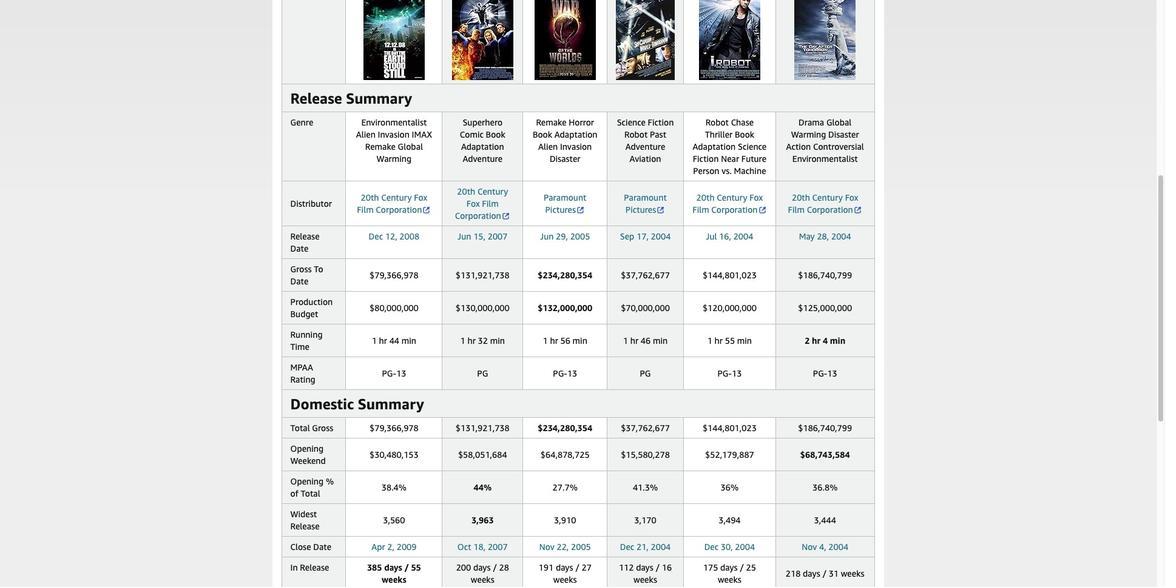 Task type: describe. For each thing, give the bounding box(es) containing it.
weeks for 27
[[553, 575, 577, 585]]

environmentalist alien invasion              imax remake              global warming
[[356, 117, 432, 164]]

film up jul
[[693, 205, 709, 215]]

release date
[[290, 231, 320, 254]]

in release
[[290, 563, 329, 573]]

nov 22, 2005 link
[[539, 542, 591, 552]]

future
[[741, 154, 766, 164]]

$131,921,738 for to
[[456, 270, 510, 280]]

close date
[[290, 542, 331, 552]]

1 hr 44 min
[[372, 336, 416, 346]]

opening for opening % of total
[[290, 476, 324, 487]]

release down "widest"
[[290, 521, 320, 532]]

action
[[786, 141, 811, 152]]

2 hr 4 min
[[805, 336, 846, 346]]

27
[[582, 563, 592, 573]]

44
[[389, 336, 399, 346]]

218
[[786, 569, 801, 579]]

20th century fox film corporation link up dec 12, 2008 link
[[357, 192, 431, 215]]

superhero
[[463, 117, 503, 127]]

$79,366,978 for to
[[370, 270, 419, 280]]

hr for 56
[[550, 336, 558, 346]]

horror
[[569, 117, 594, 127]]

corporation up may 28, 2004 link
[[807, 205, 853, 215]]

jul 16, 2004
[[706, 231, 753, 242]]

film up jun 15, 2007 link
[[482, 198, 499, 209]]

21,
[[637, 542, 649, 552]]

book for remake
[[533, 129, 552, 140]]

36.8%
[[813, 482, 838, 493]]

distributor
[[290, 198, 332, 209]]

science fiction robot              past adventure aviation
[[617, 117, 674, 164]]

$30,480,153
[[370, 450, 419, 460]]

nov 4, 2004 link
[[802, 542, 848, 552]]

robot inside science fiction robot              past adventure aviation
[[624, 129, 648, 140]]

book inside 'robot              chase thriller              book adaptation              science fiction              near future person vs. machine'
[[735, 129, 754, 140]]

dec for dec 21, 2004
[[620, 542, 634, 552]]

weeks for 16
[[634, 575, 657, 585]]

2008
[[399, 231, 419, 242]]

widest
[[290, 509, 317, 519]]

2007 for jun 15, 2007
[[488, 231, 508, 242]]

hr for 55
[[715, 336, 723, 346]]

1 hr 46 min
[[623, 336, 668, 346]]

385
[[367, 563, 382, 573]]

jun 15, 2007
[[458, 231, 508, 242]]

41.3%
[[633, 482, 658, 493]]

adventure for robot
[[625, 141, 665, 152]]

1 pg-13 from the left
[[382, 368, 406, 379]]

time
[[290, 342, 309, 352]]

chase
[[731, 117, 754, 127]]

4
[[823, 336, 828, 346]]

may 28, 2004
[[799, 231, 851, 242]]

218 days / 31 weeks
[[786, 569, 864, 579]]

112
[[619, 563, 634, 573]]

weekend
[[290, 456, 326, 466]]

4 pg- from the left
[[813, 368, 827, 379]]

/ for 55
[[404, 563, 409, 573]]

hr for 44
[[379, 336, 387, 346]]

drama              global warming              disaster action              controversial environmentalist
[[786, 117, 864, 164]]

opening for opening weekend
[[290, 444, 324, 454]]

dec 21, 2004 link
[[620, 542, 671, 552]]

apr 2, 2009 link
[[372, 542, 417, 552]]

2 13 from the left
[[567, 368, 577, 379]]

/ for 27
[[575, 563, 579, 573]]

175
[[703, 563, 718, 573]]

environmentalist inside environmentalist alien invasion              imax remake              global warming
[[361, 117, 427, 127]]

total inside opening % of total
[[301, 488, 320, 499]]

days for 191
[[556, 563, 573, 573]]

2005 for nov 22, 2005
[[571, 542, 591, 552]]

fox for 20th century fox film corporation link above dec 12, 2008 link
[[414, 192, 427, 203]]

gross to date
[[290, 264, 323, 286]]

person
[[693, 166, 719, 176]]

century for 20th century fox film corporation link on top of jun 15, 2007 link
[[478, 186, 508, 197]]

machine
[[734, 166, 766, 176]]

nov 4, 2004
[[802, 542, 848, 552]]

dec 30, 2004 link
[[704, 542, 755, 552]]

3,444
[[814, 515, 836, 526]]

20th century fox film corporation link up jul 16, 2004
[[693, 192, 767, 215]]

17,
[[637, 231, 649, 242]]

sep
[[620, 231, 634, 242]]

2 pg-13 from the left
[[553, 368, 577, 379]]

may
[[799, 231, 815, 242]]

warming inside "drama              global warming              disaster action              controversial environmentalist"
[[791, 129, 826, 140]]

jun for jun 29, 2005
[[540, 231, 554, 242]]

oct
[[457, 542, 471, 552]]

20th for 20th century fox film corporation link above jul 16, 2004
[[696, 192, 715, 203]]

remake inside environmentalist alien invasion              imax remake              global warming
[[365, 141, 396, 152]]

mpaa
[[290, 362, 313, 373]]

min for 1 hr 44 min
[[402, 336, 416, 346]]

2
[[805, 336, 810, 346]]

release summary
[[290, 90, 412, 107]]

global inside environmentalist alien invasion              imax remake              global warming
[[398, 141, 423, 152]]

32
[[478, 336, 488, 346]]

3,560
[[383, 515, 405, 526]]

film up may
[[788, 205, 805, 215]]

2 pg- from the left
[[553, 368, 567, 379]]

2004 for dec 30, 2004
[[735, 542, 755, 552]]

pictures for first paramount pictures link
[[545, 205, 576, 215]]

science inside science fiction robot              past adventure aviation
[[617, 117, 646, 127]]

genre
[[290, 117, 313, 127]]

1 pg- from the left
[[382, 368, 396, 379]]

2004 for nov 4, 2004
[[829, 542, 848, 552]]

to
[[314, 264, 323, 274]]

44%
[[474, 482, 492, 493]]

dec for dec 30, 2004
[[704, 542, 719, 552]]

1 hr 55 min
[[707, 336, 752, 346]]

38.4%
[[382, 482, 407, 493]]

200 days / 28 weeks
[[456, 563, 509, 585]]

3 pg- from the left
[[718, 368, 732, 379]]

2004 for dec 21, 2004
[[651, 542, 671, 552]]

nov for nov 4, 2004
[[802, 542, 817, 552]]

dec 12, 2008
[[369, 231, 419, 242]]

superhero comic book adaptation adventure
[[460, 117, 505, 164]]

3 13 from the left
[[732, 368, 742, 379]]

2004 for sep 17, 2004
[[651, 231, 671, 242]]

20th century fox film corporation up the 28,
[[788, 192, 858, 215]]

disaster inside "drama              global warming              disaster action              controversial environmentalist"
[[828, 129, 859, 140]]

weeks for 25
[[718, 575, 741, 585]]

/ for 31
[[822, 569, 827, 579]]

jun 29, 2005 link
[[540, 231, 590, 242]]

%
[[326, 476, 334, 487]]

1 hr 32 min
[[460, 336, 505, 346]]

adaptation for comic
[[461, 141, 504, 152]]

days for 175
[[720, 563, 738, 573]]

2 paramount pictures link from the left
[[624, 192, 667, 215]]

corporation up jul 16, 2004 link
[[711, 205, 758, 215]]

paramount pictures for first paramount pictures link
[[544, 192, 586, 215]]

20th century fox film corporation up jun 15, 2007 link
[[455, 186, 508, 221]]

alien inside environmentalist alien invasion              imax remake              global warming
[[356, 129, 376, 140]]

close
[[290, 542, 311, 552]]

20th for 20th century fox film corporation link on top of may 28, 2004 link
[[792, 192, 810, 203]]

20th for 20th century fox film corporation link on top of jun 15, 2007 link
[[457, 186, 475, 197]]

3,910
[[554, 515, 576, 526]]

$131,921,738 for gross
[[456, 423, 510, 433]]

200
[[456, 563, 471, 573]]

3,963
[[471, 515, 494, 526]]

min for 1 hr 55 min
[[737, 336, 752, 346]]

gross inside the gross to date
[[290, 264, 312, 274]]

date for close date
[[313, 542, 331, 552]]

book for superhero
[[486, 129, 505, 140]]

0 vertical spatial total
[[290, 423, 310, 433]]

corporation up 15,
[[455, 211, 501, 221]]

$186,740,799 for gross
[[798, 423, 852, 433]]

31
[[829, 569, 839, 579]]

date for release date
[[290, 243, 308, 254]]

1 13 from the left
[[396, 368, 406, 379]]

dec 12, 2008 link
[[369, 231, 419, 242]]

min for 1 hr 46 min
[[653, 336, 668, 346]]

weeks for 31
[[841, 569, 864, 579]]

16
[[662, 563, 672, 573]]

36%
[[721, 482, 739, 493]]

dec for dec 12, 2008
[[369, 231, 383, 242]]

4,
[[819, 542, 826, 552]]

environmentalist inside "drama              global warming              disaster action              controversial environmentalist"
[[792, 154, 858, 164]]

18,
[[474, 542, 486, 552]]

days for 218
[[803, 569, 820, 579]]

1 for 1 hr 46 min
[[623, 336, 628, 346]]

1 pg from the left
[[477, 368, 488, 379]]

opening weekend
[[290, 444, 326, 466]]

$234,280,354 for to
[[538, 270, 592, 280]]

1 for 1 hr 44 min
[[372, 336, 377, 346]]

25
[[746, 563, 756, 573]]

20th century fox film corporation up "12,"
[[357, 192, 427, 215]]

thriller
[[705, 129, 733, 140]]

2004 for jul 16, 2004
[[733, 231, 753, 242]]

$58,051,684
[[458, 450, 507, 460]]



Task type: vqa. For each thing, say whether or not it's contained in the screenshot.


Task type: locate. For each thing, give the bounding box(es) containing it.
0 vertical spatial science
[[617, 117, 646, 127]]

paramount for first paramount pictures link
[[544, 192, 586, 203]]

summary up environmentalist alien invasion              imax remake              global warming
[[346, 90, 412, 107]]

1 vertical spatial fiction
[[693, 154, 719, 164]]

29,
[[556, 231, 568, 242]]

jul
[[706, 231, 717, 242]]

0 vertical spatial $234,280,354
[[538, 270, 592, 280]]

56
[[560, 336, 570, 346]]

opening inside opening % of total
[[290, 476, 324, 487]]

2005 right 29, at the top of the page
[[570, 231, 590, 242]]

0 horizontal spatial environmentalist
[[361, 117, 427, 127]]

3 book from the left
[[735, 129, 754, 140]]

date up production
[[290, 276, 308, 286]]

2 jun from the left
[[540, 231, 554, 242]]

environmentalist up imax
[[361, 117, 427, 127]]

century up dec 12, 2008
[[381, 192, 412, 203]]

pictures
[[545, 205, 576, 215], [625, 205, 656, 215]]

hr for 4
[[812, 336, 821, 346]]

environmentalist
[[361, 117, 427, 127], [792, 154, 858, 164]]

invasion inside environmentalist alien invasion              imax remake              global warming
[[378, 129, 410, 140]]

vs.
[[722, 166, 732, 176]]

2 horizontal spatial dec
[[704, 542, 719, 552]]

alien inside the remake              horror book adaptation alien invasion disaster
[[538, 141, 558, 152]]

$234,280,354 up $132,000,000
[[538, 270, 592, 280]]

2005 for jun 29, 2005
[[570, 231, 590, 242]]

weeks inside 175 days / 25 weeks
[[718, 575, 741, 585]]

1 vertical spatial $79,366,978
[[370, 423, 419, 433]]

1 2007 from the top
[[488, 231, 508, 242]]

1 vertical spatial remake
[[365, 141, 396, 152]]

science inside 'robot              chase thriller              book adaptation              science fiction              near future person vs. machine'
[[738, 141, 767, 152]]

1 horizontal spatial warming
[[791, 129, 826, 140]]

weeks inside 191 days / 27 weeks
[[553, 575, 577, 585]]

2 hr from the left
[[468, 336, 476, 346]]

remake              horror book adaptation alien invasion disaster
[[533, 117, 597, 164]]

0 vertical spatial gross
[[290, 264, 312, 274]]

weeks for 28
[[471, 575, 494, 585]]

0 vertical spatial 55
[[725, 336, 735, 346]]

1 min from the left
[[402, 336, 416, 346]]

weeks down 191
[[553, 575, 577, 585]]

sep 17, 2004 link
[[620, 231, 671, 242]]

summary
[[346, 90, 412, 107], [358, 396, 424, 413]]

20th century fox film corporation down 'vs.' on the right of page
[[693, 192, 763, 215]]

paramount pictures link up sep 17, 2004 link on the right top of the page
[[624, 192, 667, 215]]

days inside 112 days / 16 weeks
[[636, 563, 653, 573]]

1 vertical spatial $144,801,023
[[703, 423, 757, 433]]

pg-13
[[382, 368, 406, 379], [553, 368, 577, 379], [718, 368, 742, 379], [813, 368, 837, 379]]

5 hr from the left
[[715, 336, 723, 346]]

0 horizontal spatial disaster
[[550, 154, 580, 164]]

1 horizontal spatial adventure
[[625, 141, 665, 152]]

1 horizontal spatial invasion
[[560, 141, 592, 152]]

0 horizontal spatial gross
[[290, 264, 312, 274]]

3 hr from the left
[[550, 336, 558, 346]]

0 horizontal spatial robot
[[624, 129, 648, 140]]

1 left 32
[[460, 336, 465, 346]]

2 pictures from the left
[[625, 205, 656, 215]]

/ inside 200 days / 28 weeks
[[493, 563, 497, 573]]

1 vertical spatial alien
[[538, 141, 558, 152]]

$37,762,677 for to
[[621, 270, 670, 280]]

1 jun from the left
[[458, 231, 471, 242]]

1 vertical spatial invasion
[[560, 141, 592, 152]]

$234,280,354 up $64,878,725
[[538, 423, 592, 433]]

0 horizontal spatial paramount pictures
[[544, 192, 586, 215]]

2004 right 16,
[[733, 231, 753, 242]]

1 vertical spatial 2005
[[571, 542, 591, 552]]

weeks inside 385 days / 55 weeks
[[382, 575, 406, 585]]

fox for 20th century fox film corporation link on top of may 28, 2004 link
[[845, 192, 858, 203]]

release right in
[[300, 563, 329, 573]]

0 vertical spatial opening
[[290, 444, 324, 454]]

adventure inside superhero comic book adaptation adventure
[[463, 154, 503, 164]]

century for 20th century fox film corporation link above jul 16, 2004
[[717, 192, 747, 203]]

pg-13 down 1 hr 44 min
[[382, 368, 406, 379]]

pg- down 1 hr 44 min
[[382, 368, 396, 379]]

days for 112
[[636, 563, 653, 573]]

summary for release summary
[[346, 90, 412, 107]]

dec left 21,
[[620, 542, 634, 552]]

min right 46
[[653, 336, 668, 346]]

invasion left imax
[[378, 129, 410, 140]]

remake down "release summary"
[[365, 141, 396, 152]]

min down $120,000,000
[[737, 336, 752, 346]]

1 vertical spatial $131,921,738
[[456, 423, 510, 433]]

$144,801,023
[[703, 270, 757, 280], [703, 423, 757, 433]]

2 2007 from the top
[[488, 542, 508, 552]]

1 paramount pictures link from the left
[[544, 192, 586, 215]]

0 vertical spatial 2005
[[570, 231, 590, 242]]

55 inside 385 days / 55 weeks
[[411, 563, 421, 573]]

0 vertical spatial global
[[826, 117, 852, 127]]

1 1 from the left
[[372, 336, 377, 346]]

adaptation inside 'robot              chase thriller              book adaptation              science fiction              near future person vs. machine'
[[693, 141, 736, 152]]

/ down the 2009
[[404, 563, 409, 573]]

0 vertical spatial $186,740,799
[[798, 270, 852, 280]]

oct 18, 2007
[[457, 542, 508, 552]]

27.7%
[[553, 482, 578, 493]]

0 horizontal spatial dec
[[369, 231, 383, 242]]

1 hr from the left
[[379, 336, 387, 346]]

2 paramount pictures from the left
[[624, 192, 667, 215]]

book right superhero comic book adaptation adventure
[[533, 129, 552, 140]]

sep 17, 2004
[[620, 231, 671, 242]]

1 $79,366,978 from the top
[[370, 270, 419, 280]]

pg- down 1 hr 55 min
[[718, 368, 732, 379]]

0 horizontal spatial alien
[[356, 129, 376, 140]]

0 horizontal spatial paramount pictures link
[[544, 192, 586, 215]]

pictures for second paramount pictures link
[[625, 205, 656, 215]]

1 horizontal spatial paramount pictures
[[624, 192, 667, 215]]

0 horizontal spatial adventure
[[463, 154, 503, 164]]

hr for 46
[[630, 336, 638, 346]]

$144,801,023 for gross
[[703, 423, 757, 433]]

jun left 29, at the top of the page
[[540, 231, 554, 242]]

0 horizontal spatial adaptation
[[461, 141, 504, 152]]

jun left 15,
[[458, 231, 471, 242]]

disaster down horror
[[550, 154, 580, 164]]

1 $131,921,738 from the top
[[456, 270, 510, 280]]

1 vertical spatial opening
[[290, 476, 324, 487]]

paramount pictures up sep 17, 2004 link on the right top of the page
[[624, 192, 667, 215]]

0 horizontal spatial 55
[[411, 563, 421, 573]]

fox for 20th century fox film corporation link on top of jun 15, 2007 link
[[467, 198, 480, 209]]

2004 for may 28, 2004
[[831, 231, 851, 242]]

6 hr from the left
[[812, 336, 821, 346]]

1 book from the left
[[486, 129, 505, 140]]

3 pg-13 from the left
[[718, 368, 742, 379]]

1 nov from the left
[[539, 542, 555, 552]]

1 horizontal spatial book
[[533, 129, 552, 140]]

drama
[[799, 117, 824, 127]]

1 horizontal spatial disaster
[[828, 129, 859, 140]]

1 horizontal spatial pg
[[640, 368, 651, 379]]

summary for domestic summary
[[358, 396, 424, 413]]

385 days / 55 weeks
[[367, 563, 421, 585]]

adaptation inside superhero comic book adaptation adventure
[[461, 141, 504, 152]]

century up jun 15, 2007 link
[[478, 186, 508, 197]]

invasion
[[378, 129, 410, 140], [560, 141, 592, 152]]

1 $234,280,354 from the top
[[538, 270, 592, 280]]

science up future
[[738, 141, 767, 152]]

adaptation down thriller
[[693, 141, 736, 152]]

4 1 from the left
[[623, 336, 628, 346]]

2 $79,366,978 from the top
[[370, 423, 419, 433]]

2007
[[488, 231, 508, 242], [488, 542, 508, 552]]

4 pg-13 from the left
[[813, 368, 837, 379]]

16,
[[719, 231, 731, 242]]

min right the 56
[[573, 336, 587, 346]]

0 horizontal spatial fiction
[[648, 117, 674, 127]]

adaptation inside the remake              horror book adaptation alien invasion disaster
[[554, 129, 597, 140]]

$144,801,023 for to
[[703, 270, 757, 280]]

release up genre in the left top of the page
[[290, 90, 342, 107]]

4 min from the left
[[653, 336, 668, 346]]

28
[[499, 563, 509, 573]]

20th up may
[[792, 192, 810, 203]]

20th up 15,
[[457, 186, 475, 197]]

0 vertical spatial 2007
[[488, 231, 508, 242]]

opening up weekend
[[290, 444, 324, 454]]

paramount
[[544, 192, 586, 203], [624, 192, 667, 203]]

min
[[402, 336, 416, 346], [490, 336, 505, 346], [573, 336, 587, 346], [653, 336, 668, 346], [737, 336, 752, 346], [830, 336, 846, 346]]

comic
[[460, 129, 484, 140]]

jul 16, 2004 link
[[706, 231, 753, 242]]

$234,280,354 for gross
[[538, 423, 592, 433]]

century for 20th century fox film corporation link above dec 12, 2008 link
[[381, 192, 412, 203]]

robot left past
[[624, 129, 648, 140]]

1 vertical spatial disaster
[[550, 154, 580, 164]]

2 $234,280,354 from the top
[[538, 423, 592, 433]]

0 vertical spatial adventure
[[625, 141, 665, 152]]

hr left 44
[[379, 336, 387, 346]]

book down chase
[[735, 129, 754, 140]]

invasion down horror
[[560, 141, 592, 152]]

may 28, 2004 link
[[799, 231, 851, 242]]

summary up $30,480,153
[[358, 396, 424, 413]]

1 vertical spatial robot
[[624, 129, 648, 140]]

$186,740,799
[[798, 270, 852, 280], [798, 423, 852, 433]]

1 for 1 hr 56 min
[[543, 336, 548, 346]]

20th up dec 12, 2008 link
[[361, 192, 379, 203]]

oct 18, 2007 link
[[457, 542, 508, 552]]

paramount pictures for second paramount pictures link
[[624, 192, 667, 215]]

days inside 175 days / 25 weeks
[[720, 563, 738, 573]]

3 1 from the left
[[543, 336, 548, 346]]

total gross
[[290, 423, 333, 433]]

1 vertical spatial $186,740,799
[[798, 423, 852, 433]]

jun for jun 15, 2007
[[458, 231, 471, 242]]

fiction inside 'robot              chase thriller              book adaptation              science fiction              near future person vs. machine'
[[693, 154, 719, 164]]

1 vertical spatial 2007
[[488, 542, 508, 552]]

1 down $120,000,000
[[707, 336, 712, 346]]

aviation
[[630, 154, 661, 164]]

science up "aviation"
[[617, 117, 646, 127]]

film
[[482, 198, 499, 209], [357, 205, 374, 215], [693, 205, 709, 215], [788, 205, 805, 215]]

$15,580,278
[[621, 450, 670, 460]]

13 down 44
[[396, 368, 406, 379]]

alien
[[356, 129, 376, 140], [538, 141, 558, 152]]

pg
[[477, 368, 488, 379], [640, 368, 651, 379]]

1 horizontal spatial paramount
[[624, 192, 667, 203]]

century down 'vs.' on the right of page
[[717, 192, 747, 203]]

apr
[[372, 542, 385, 552]]

1 opening from the top
[[290, 444, 324, 454]]

2 book from the left
[[533, 129, 552, 140]]

0 vertical spatial $79,366,978
[[370, 270, 419, 280]]

1 horizontal spatial global
[[826, 117, 852, 127]]

fox for 20th century fox film corporation link above jul 16, 2004
[[750, 192, 763, 203]]

2 $144,801,023 from the top
[[703, 423, 757, 433]]

$131,921,738
[[456, 270, 510, 280], [456, 423, 510, 433]]

date inside release date
[[290, 243, 308, 254]]

0 vertical spatial disaster
[[828, 129, 859, 140]]

1 vertical spatial gross
[[312, 423, 333, 433]]

/ inside 191 days / 27 weeks
[[575, 563, 579, 573]]

adventure up "aviation"
[[625, 141, 665, 152]]

2 1 from the left
[[460, 336, 465, 346]]

1 vertical spatial $234,280,354
[[538, 423, 592, 433]]

0 horizontal spatial remake
[[365, 141, 396, 152]]

release down distributor
[[290, 231, 320, 242]]

weeks right 31
[[841, 569, 864, 579]]

remake
[[536, 117, 567, 127], [365, 141, 396, 152]]

1 horizontal spatial gross
[[312, 423, 333, 433]]

1 for 1 hr 32 min
[[460, 336, 465, 346]]

1 paramount from the left
[[544, 192, 586, 203]]

2 pg from the left
[[640, 368, 651, 379]]

0 vertical spatial alien
[[356, 129, 376, 140]]

domestic summary
[[290, 396, 424, 413]]

remake inside the remake              horror book adaptation alien invasion disaster
[[536, 117, 567, 127]]

0 vertical spatial $144,801,023
[[703, 270, 757, 280]]

5 1 from the left
[[707, 336, 712, 346]]

55 down the 2009
[[411, 563, 421, 573]]

/ for 16
[[656, 563, 660, 573]]

$186,740,799 for to
[[798, 270, 852, 280]]

$131,921,738 up $58,051,684
[[456, 423, 510, 433]]

weeks inside 112 days / 16 weeks
[[634, 575, 657, 585]]

1 horizontal spatial jun
[[540, 231, 554, 242]]

1 vertical spatial global
[[398, 141, 423, 152]]

0 vertical spatial environmentalist
[[361, 117, 427, 127]]

gross left to
[[290, 264, 312, 274]]

paramount for second paramount pictures link
[[624, 192, 667, 203]]

0 vertical spatial warming
[[791, 129, 826, 140]]

3 min from the left
[[573, 336, 587, 346]]

total up opening weekend
[[290, 423, 310, 433]]

0 vertical spatial remake
[[536, 117, 567, 127]]

2,
[[387, 542, 394, 552]]

past
[[650, 129, 666, 140]]

running
[[290, 330, 323, 340]]

warming inside environmentalist alien invasion              imax remake              global warming
[[377, 154, 412, 164]]

1 pictures from the left
[[545, 205, 576, 215]]

0 vertical spatial fiction
[[648, 117, 674, 127]]

191
[[539, 563, 554, 573]]

min right 4
[[830, 336, 846, 346]]

days right the 200
[[473, 563, 491, 573]]

fox down machine
[[750, 192, 763, 203]]

date
[[290, 243, 308, 254], [290, 276, 308, 286], [313, 542, 331, 552]]

min for 1 hr 32 min
[[490, 336, 505, 346]]

2 $186,740,799 from the top
[[798, 423, 852, 433]]

0 vertical spatial $131,921,738
[[456, 270, 510, 280]]

$125,000,000
[[798, 303, 852, 313]]

0 horizontal spatial global
[[398, 141, 423, 152]]

hr for 32
[[468, 336, 476, 346]]

paramount up "jun 29, 2005"
[[544, 192, 586, 203]]

15,
[[473, 231, 485, 242]]

warming
[[791, 129, 826, 140], [377, 154, 412, 164]]

$131,921,738 up $130,000,000 on the bottom left of page
[[456, 270, 510, 280]]

0 vertical spatial $37,762,677
[[621, 270, 670, 280]]

$68,743,584
[[800, 450, 850, 460]]

$37,762,677 up $70,000,000
[[621, 270, 670, 280]]

1 $37,762,677 from the top
[[621, 270, 670, 280]]

2007 for oct 18, 2007
[[488, 542, 508, 552]]

weeks down 112
[[634, 575, 657, 585]]

30,
[[721, 542, 733, 552]]

0 horizontal spatial science
[[617, 117, 646, 127]]

2 horizontal spatial adaptation
[[693, 141, 736, 152]]

date inside the gross to date
[[290, 276, 308, 286]]

0 vertical spatial date
[[290, 243, 308, 254]]

/ left 28 on the bottom of page
[[493, 563, 497, 573]]

dec left "12,"
[[369, 231, 383, 242]]

20th century fox film corporation link up may 28, 2004 link
[[788, 192, 862, 215]]

disaster inside the remake              horror book adaptation alien invasion disaster
[[550, 154, 580, 164]]

corporation up dec 12, 2008 link
[[376, 205, 422, 215]]

0 horizontal spatial book
[[486, 129, 505, 140]]

2 vertical spatial date
[[313, 542, 331, 552]]

days right 218
[[803, 569, 820, 579]]

$70,000,000
[[621, 303, 670, 313]]

$80,000,000
[[370, 303, 419, 313]]

2 horizontal spatial book
[[735, 129, 754, 140]]

pg-13 down 1 hr 55 min
[[718, 368, 742, 379]]

0 vertical spatial invasion
[[378, 129, 410, 140]]

robot inside 'robot              chase thriller              book adaptation              science fiction              near future person vs. machine'
[[706, 117, 729, 127]]

$79,366,978 for gross
[[370, 423, 419, 433]]

$186,740,799 up $125,000,000
[[798, 270, 852, 280]]

20th century fox film corporation link up jun 15, 2007 link
[[455, 186, 510, 221]]

1 horizontal spatial alien
[[538, 141, 558, 152]]

hr down $120,000,000
[[715, 336, 723, 346]]

5 min from the left
[[737, 336, 752, 346]]

near
[[721, 154, 739, 164]]

total
[[290, 423, 310, 433], [301, 488, 320, 499]]

imax
[[412, 129, 432, 140]]

1 left the 56
[[543, 336, 548, 346]]

nov for nov 22, 2005
[[539, 542, 555, 552]]

nov left 4,
[[802, 542, 817, 552]]

0 horizontal spatial pg
[[477, 368, 488, 379]]

0 vertical spatial summary
[[346, 90, 412, 107]]

min right 32
[[490, 336, 505, 346]]

1 $186,740,799 from the top
[[798, 270, 852, 280]]

1 vertical spatial adventure
[[463, 154, 503, 164]]

1 horizontal spatial pictures
[[625, 205, 656, 215]]

min for 1 hr 56 min
[[573, 336, 587, 346]]

22,
[[557, 542, 569, 552]]

production budget
[[290, 297, 333, 319]]

0 horizontal spatial nov
[[539, 542, 555, 552]]

disaster up controversial
[[828, 129, 859, 140]]

weeks for 55
[[382, 575, 406, 585]]

1 vertical spatial date
[[290, 276, 308, 286]]

$130,000,000
[[456, 303, 510, 313]]

fox up 15,
[[467, 198, 480, 209]]

paramount pictures link up "jun 29, 2005"
[[544, 192, 586, 215]]

century for 20th century fox film corporation link on top of may 28, 2004 link
[[812, 192, 843, 203]]

robot              chase thriller              book adaptation              science fiction              near future person vs. machine
[[693, 117, 767, 176]]

0 horizontal spatial paramount
[[544, 192, 586, 203]]

invasion inside the remake              horror book adaptation alien invasion disaster
[[560, 141, 592, 152]]

$37,762,677 for gross
[[621, 423, 670, 433]]

1 horizontal spatial fiction
[[693, 154, 719, 164]]

global inside "drama              global warming              disaster action              controversial environmentalist"
[[826, 117, 852, 127]]

robot up thriller
[[706, 117, 729, 127]]

film up dec 12, 2008 link
[[357, 205, 374, 215]]

pg down 1 hr 32 min
[[477, 368, 488, 379]]

days for 200
[[473, 563, 491, 573]]

jun
[[458, 231, 471, 242], [540, 231, 554, 242]]

days right 385
[[384, 563, 402, 573]]

1 vertical spatial 55
[[411, 563, 421, 573]]

1 horizontal spatial adaptation
[[554, 129, 597, 140]]

fiction inside science fiction robot              past adventure aviation
[[648, 117, 674, 127]]

days right 191
[[556, 563, 573, 573]]

175 days / 25 weeks
[[703, 563, 756, 585]]

in
[[290, 563, 298, 573]]

book inside the remake              horror book adaptation alien invasion disaster
[[533, 129, 552, 140]]

days inside 385 days / 55 weeks
[[384, 563, 402, 573]]

days inside 200 days / 28 weeks
[[473, 563, 491, 573]]

1 paramount pictures from the left
[[544, 192, 586, 215]]

of
[[290, 488, 298, 499]]

fox up 2008
[[414, 192, 427, 203]]

paramount pictures up "jun 29, 2005"
[[544, 192, 586, 215]]

0 horizontal spatial warming
[[377, 154, 412, 164]]

fox up may 28, 2004 link
[[845, 192, 858, 203]]

2 min from the left
[[490, 336, 505, 346]]

/ for 25
[[740, 563, 744, 573]]

13 down the 56
[[567, 368, 577, 379]]

0 horizontal spatial pictures
[[545, 205, 576, 215]]

112 days / 16 weeks
[[619, 563, 672, 585]]

6 min from the left
[[830, 336, 846, 346]]

1 $144,801,023 from the top
[[703, 270, 757, 280]]

/ left the 27
[[575, 563, 579, 573]]

book inside superhero comic book adaptation adventure
[[486, 129, 505, 140]]

1 for 1 hr 55 min
[[707, 336, 712, 346]]

0 horizontal spatial invasion
[[378, 129, 410, 140]]

dec 30, 2004
[[704, 542, 755, 552]]

4 13 from the left
[[827, 368, 837, 379]]

1 horizontal spatial robot
[[706, 117, 729, 127]]

opening inside opening weekend
[[290, 444, 324, 454]]

weeks inside 200 days / 28 weeks
[[471, 575, 494, 585]]

date right the close
[[313, 542, 331, 552]]

1 left 44
[[372, 336, 377, 346]]

1 vertical spatial warming
[[377, 154, 412, 164]]

0 horizontal spatial jun
[[458, 231, 471, 242]]

4 hr from the left
[[630, 336, 638, 346]]

0 vertical spatial robot
[[706, 117, 729, 127]]

hr left 32
[[468, 336, 476, 346]]

1 horizontal spatial science
[[738, 141, 767, 152]]

2 opening from the top
[[290, 476, 324, 487]]

$64,878,725
[[541, 450, 590, 460]]

20th for 20th century fox film corporation link above dec 12, 2008 link
[[361, 192, 379, 203]]

2004 right 30,
[[735, 542, 755, 552]]

1 horizontal spatial dec
[[620, 542, 634, 552]]

/ inside 175 days / 25 weeks
[[740, 563, 744, 573]]

2 $131,921,738 from the top
[[456, 423, 510, 433]]

2 paramount from the left
[[624, 192, 667, 203]]

fiction up past
[[648, 117, 674, 127]]

adventure for book
[[463, 154, 503, 164]]

days right 112
[[636, 563, 653, 573]]

adaptation for horror
[[554, 129, 597, 140]]

1 horizontal spatial nov
[[802, 542, 817, 552]]

days for 385
[[384, 563, 402, 573]]

widest release
[[290, 509, 320, 532]]

/ inside 112 days / 16 weeks
[[656, 563, 660, 573]]

1 horizontal spatial paramount pictures link
[[624, 192, 667, 215]]

weeks down 175
[[718, 575, 741, 585]]

domestic
[[290, 396, 354, 413]]

1 vertical spatial environmentalist
[[792, 154, 858, 164]]

/ inside 385 days / 55 weeks
[[404, 563, 409, 573]]

2004 right 17,
[[651, 231, 671, 242]]

1 horizontal spatial 55
[[725, 336, 735, 346]]

min for 2 hr 4 min
[[830, 336, 846, 346]]

$132,000,000
[[538, 303, 592, 313]]

2 nov from the left
[[802, 542, 817, 552]]

1 horizontal spatial environmentalist
[[792, 154, 858, 164]]

/ for 28
[[493, 563, 497, 573]]

adventure inside science fiction robot              past adventure aviation
[[625, 141, 665, 152]]

days right 175
[[720, 563, 738, 573]]

2 $37,762,677 from the top
[[621, 423, 670, 433]]

1 vertical spatial total
[[301, 488, 320, 499]]

nov 22, 2005
[[539, 542, 591, 552]]

1 vertical spatial science
[[738, 141, 767, 152]]

$144,801,023 up $52,179,887
[[703, 423, 757, 433]]

1 vertical spatial $37,762,677
[[621, 423, 670, 433]]

1 vertical spatial summary
[[358, 396, 424, 413]]

budget
[[290, 309, 318, 319]]

1 horizontal spatial remake
[[536, 117, 567, 127]]

days inside 191 days / 27 weeks
[[556, 563, 573, 573]]



